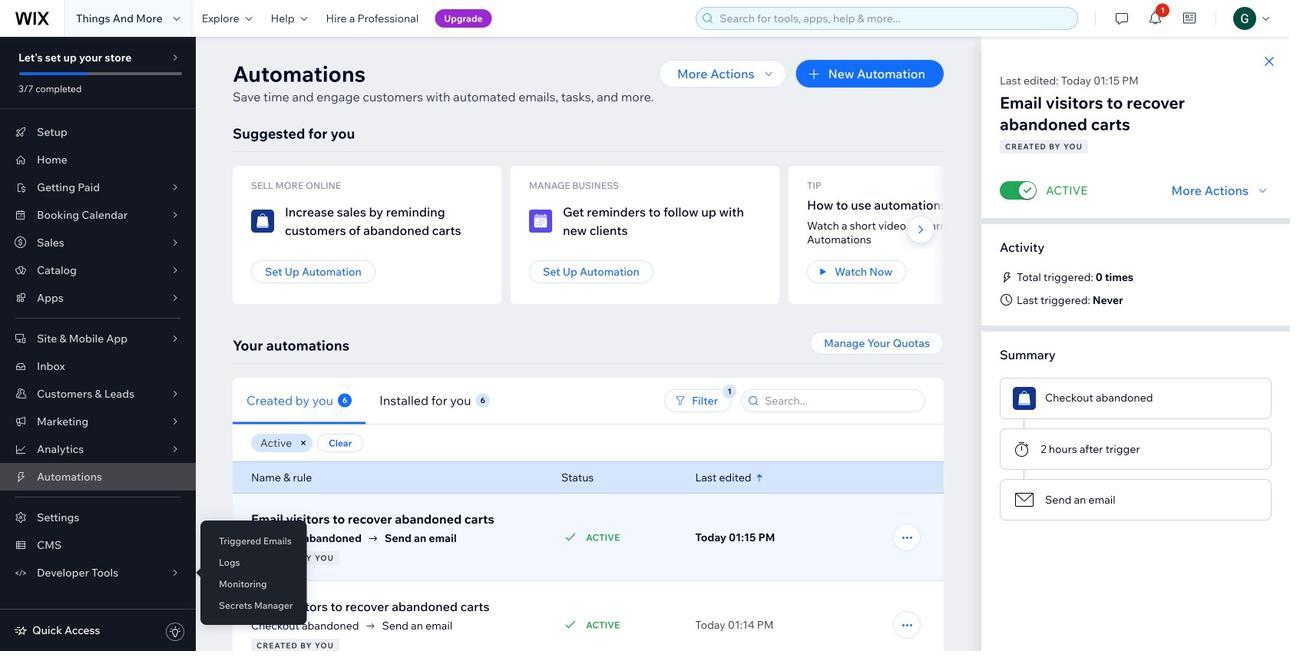 Task type: vqa. For each thing, say whether or not it's contained in the screenshot.
first category icon from left
yes



Task type: describe. For each thing, give the bounding box(es) containing it.
0 horizontal spatial category image
[[529, 210, 552, 233]]

0 vertical spatial category image
[[251, 210, 274, 233]]

1 vertical spatial category image
[[1013, 387, 1036, 410]]

Search for tools, apps, help & more... field
[[715, 8, 1073, 29]]



Task type: locate. For each thing, give the bounding box(es) containing it.
Search... field
[[760, 390, 920, 412]]

0 vertical spatial category image
[[529, 210, 552, 233]]

category image
[[529, 210, 552, 233], [1013, 488, 1036, 511]]

sidebar element
[[0, 37, 196, 651]]

1 horizontal spatial category image
[[1013, 488, 1036, 511]]

0 horizontal spatial category image
[[251, 210, 274, 233]]

category image
[[251, 210, 274, 233], [1013, 387, 1036, 410]]

list
[[233, 166, 1290, 304]]

1 horizontal spatial category image
[[1013, 387, 1036, 410]]

tab list
[[233, 377, 595, 424]]

1 vertical spatial category image
[[1013, 488, 1036, 511]]



